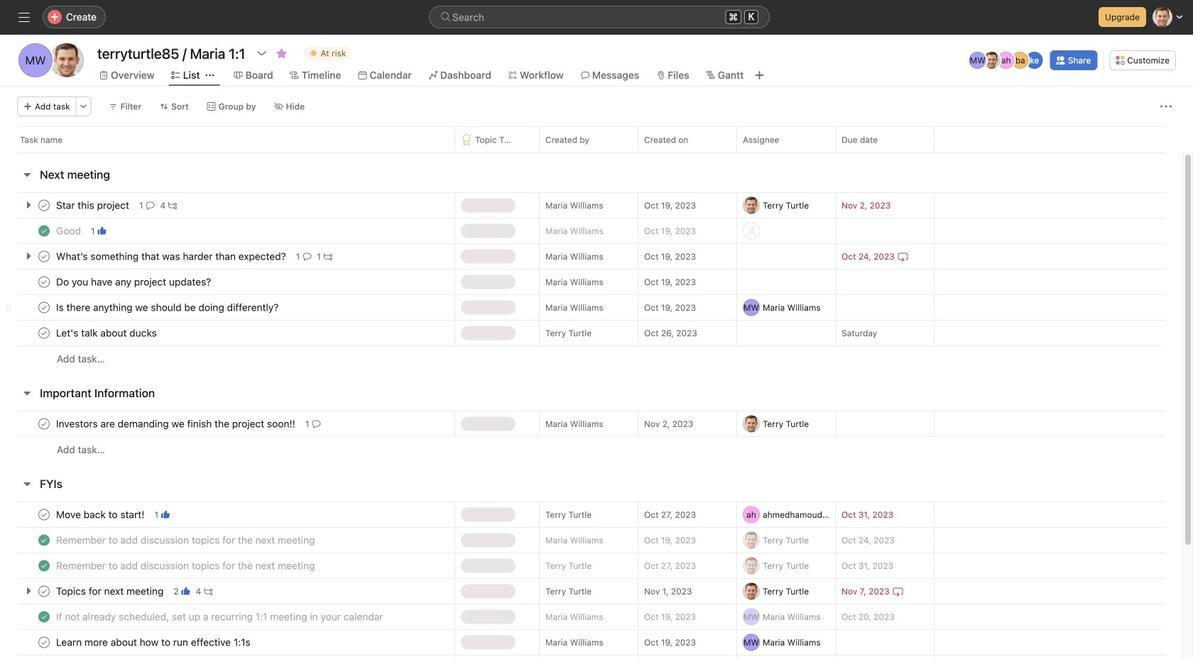 Task type: describe. For each thing, give the bounding box(es) containing it.
mark complete checkbox for task name text box inside the what's something that was harder than expected? cell
[[36, 248, 53, 265]]

investors are demanding we finish the project soon!! cell
[[0, 411, 455, 438]]

mark complete checkbox for is there anything we should be doing differently? cell
[[36, 299, 53, 316]]

mark complete image for task name text field within move back to start! cell
[[36, 507, 53, 524]]

task name text field for mark complete option in move back to start! cell
[[53, 508, 149, 522]]

task name text field for mark complete option within let's talk about ducks cell
[[53, 326, 161, 341]]

collapse task list for this group image for move back to start! cell
[[21, 479, 33, 490]]

expand sidebar image
[[18, 11, 30, 23]]

do you have any project updates? cell
[[0, 269, 455, 295]]

1 like. you liked this task image for good cell
[[98, 227, 106, 235]]

expand subtask list for the task what's something that was harder than expected? image
[[23, 251, 34, 262]]

more actions image
[[1161, 101, 1172, 112]]

tab actions image
[[206, 71, 214, 80]]

header next meeting tree grid
[[0, 192, 1183, 372]]

4 subtasks image
[[169, 201, 177, 210]]

completed image for star this project cell
[[36, 223, 53, 240]]

task name text field for completed option corresponding to first remember to add discussion topics for the next meeting cell from the top of the header fyis tree grid
[[53, 534, 319, 548]]

collapse task list for this group image for star this project cell
[[21, 169, 33, 180]]

completed checkbox for if not already scheduled, set up a recurring 1:1 meeting in your calendar cell
[[36, 609, 53, 626]]

1 mark complete image from the top
[[36, 197, 53, 214]]

mark complete image for task name text field in the is there anything we should be doing differently? cell
[[36, 299, 53, 316]]

task name text field for mark complete option inside the learn more about how to run effective 1:1s cell
[[53, 636, 255, 650]]

task name text field inside remember to add discussion topics for the next meeting cell
[[53, 559, 319, 574]]

task name text field for mark complete option within is there anything we should be doing differently? cell
[[53, 301, 283, 315]]

show options image
[[256, 48, 267, 59]]

1 comment image for 4 subtasks image on the left top of page
[[146, 201, 154, 210]]

learn more about how to run effective 1:1s cell
[[0, 630, 455, 656]]

star this project cell
[[0, 192, 455, 219]]

task name text field inside investors are demanding we finish the project soon!! cell
[[53, 417, 300, 431]]

2 mark complete image from the top
[[36, 583, 53, 601]]

mark complete checkbox inside the do you have any project updates? cell
[[36, 274, 53, 291]]

topics for next meeting cell
[[0, 579, 455, 605]]

move back to start! cell
[[0, 502, 455, 528]]

mark complete image for task name text field in the learn more about how to run effective 1:1s cell
[[36, 635, 53, 652]]



Task type: locate. For each thing, give the bounding box(es) containing it.
task name text field inside if not already scheduled, set up a recurring 1:1 meeting in your calendar cell
[[53, 610, 387, 625]]

completed image inside if not already scheduled, set up a recurring 1:1 meeting in your calendar cell
[[36, 609, 53, 626]]

2 likes. you liked this task image
[[182, 588, 190, 596]]

task name text field inside is there anything we should be doing differently? cell
[[53, 301, 283, 315]]

mark complete image right 'expand subtask list for the task topics for next meeting' image
[[36, 583, 53, 601]]

5 task name text field from the top
[[53, 534, 319, 548]]

1 comment image inside investors are demanding we finish the project soon!! cell
[[312, 420, 321, 429]]

4 mark complete checkbox from the top
[[36, 416, 53, 433]]

good cell
[[0, 218, 455, 244]]

2 vertical spatial 1 comment image
[[312, 420, 321, 429]]

2 vertical spatial completed checkbox
[[36, 609, 53, 626]]

3 completed checkbox from the top
[[36, 609, 53, 626]]

mark complete checkbox inside learn more about how to run effective 1:1s cell
[[36, 635, 53, 652]]

0 vertical spatial collapse task list for this group image
[[21, 169, 33, 180]]

mark complete checkbox for task name text box in the star this project cell
[[36, 197, 53, 214]]

mark complete image for task name text field inside investors are demanding we finish the project soon!! cell
[[36, 416, 53, 433]]

task name text field inside the do you have any project updates? cell
[[53, 275, 215, 289]]

completed image for move back to start! cell
[[36, 532, 53, 549]]

expand subtask list for the task star this project image
[[23, 200, 34, 211]]

1 like. you liked this task image inside good cell
[[98, 227, 106, 235]]

0 vertical spatial completed checkbox
[[36, 532, 53, 549]]

Task name text field
[[53, 199, 133, 213], [53, 224, 85, 238], [53, 250, 290, 264], [53, 275, 215, 289], [53, 559, 319, 574], [53, 585, 168, 599]]

remember to add discussion topics for the next meeting cell
[[0, 528, 455, 554], [0, 553, 455, 580]]

7 mark complete image from the top
[[36, 635, 53, 652]]

2 completed checkbox from the top
[[36, 558, 53, 575]]

4 task name text field from the top
[[53, 275, 215, 289]]

1 task name text field from the top
[[53, 199, 133, 213]]

task name text field inside topics for next meeting cell
[[53, 585, 168, 599]]

mark complete checkbox for task name text box inside topics for next meeting cell
[[36, 583, 53, 601]]

Completed checkbox
[[36, 532, 53, 549], [36, 558, 53, 575], [36, 609, 53, 626]]

1 like. you liked this task image
[[98, 227, 106, 235], [161, 511, 170, 520]]

task name text field inside good cell
[[53, 224, 85, 238]]

5 mark complete checkbox from the top
[[36, 583, 53, 601]]

mark complete checkbox inside investors are demanding we finish the project soon!! cell
[[36, 416, 53, 433]]

mark complete image inside is there anything we should be doing differently? cell
[[36, 299, 53, 316]]

completed image inside good cell
[[36, 223, 53, 240]]

1 task name text field from the top
[[53, 301, 283, 315]]

Mark complete checkbox
[[36, 197, 53, 214], [36, 248, 53, 265], [36, 274, 53, 291], [36, 416, 53, 433], [36, 583, 53, 601]]

completed image
[[36, 558, 53, 575]]

1 vertical spatial 1 comment image
[[303, 253, 311, 261]]

row
[[0, 126, 1193, 153], [17, 152, 1166, 153], [0, 192, 1183, 219], [0, 218, 1183, 244], [0, 244, 1183, 270], [0, 269, 1183, 295], [0, 295, 1183, 321], [0, 320, 1183, 347], [0, 346, 1183, 372], [0, 411, 1183, 438], [0, 437, 1183, 463], [0, 502, 1183, 528], [0, 528, 1183, 554], [0, 553, 1183, 580], [0, 579, 1183, 605], [0, 604, 1183, 631], [0, 630, 1183, 656], [0, 656, 1183, 660]]

mark complete image inside move back to start! cell
[[36, 507, 53, 524]]

3 completed image from the top
[[36, 609, 53, 626]]

4 mark complete image from the top
[[36, 325, 53, 342]]

0 vertical spatial mark complete image
[[36, 274, 53, 291]]

collapse task list for this group image for investors are demanding we finish the project soon!! cell
[[21, 388, 33, 399]]

task name text field for completed option within the if not already scheduled, set up a recurring 1:1 meeting in your calendar cell
[[53, 610, 387, 625]]

0 horizontal spatial 1 like. you liked this task image
[[98, 227, 106, 235]]

Search tasks, projects, and more text field
[[429, 6, 770, 28]]

task name text field inside learn more about how to run effective 1:1s cell
[[53, 636, 255, 650]]

4 mark complete checkbox from the top
[[36, 635, 53, 652]]

4 subtasks image
[[204, 588, 213, 596]]

mark complete image inside investors are demanding we finish the project soon!! cell
[[36, 416, 53, 433]]

mark complete checkbox inside let's talk about ducks cell
[[36, 325, 53, 342]]

2 mark complete image from the top
[[36, 248, 53, 265]]

1 comment image
[[146, 201, 154, 210], [303, 253, 311, 261], [312, 420, 321, 429]]

1 subtask image
[[324, 253, 332, 261]]

1 comment image inside what's something that was harder than expected? cell
[[303, 253, 311, 261]]

mark complete checkbox inside is there anything we should be doing differently? cell
[[36, 299, 53, 316]]

None text field
[[94, 40, 249, 66]]

1 remember to add discussion topics for the next meeting cell from the top
[[0, 528, 455, 554]]

Completed checkbox
[[36, 223, 53, 240]]

mark complete checkbox inside topics for next meeting cell
[[36, 583, 53, 601]]

header important information tree grid
[[0, 411, 1183, 463]]

6 mark complete image from the top
[[36, 507, 53, 524]]

3 mark complete checkbox from the top
[[36, 507, 53, 524]]

2 remember to add discussion topics for the next meeting cell from the top
[[0, 553, 455, 580]]

2 completed image from the top
[[36, 532, 53, 549]]

1 vertical spatial 1 like. you liked this task image
[[161, 511, 170, 520]]

let's talk about ducks cell
[[0, 320, 455, 347]]

3 mark complete checkbox from the top
[[36, 274, 53, 291]]

3 collapse task list for this group image from the top
[[21, 479, 33, 490]]

1 comment image inside star this project cell
[[146, 201, 154, 210]]

5 task name text field from the top
[[53, 559, 319, 574]]

2 vertical spatial collapse task list for this group image
[[21, 479, 33, 490]]

2 mark complete checkbox from the top
[[36, 325, 53, 342]]

add tab image
[[754, 70, 765, 81]]

what's something that was harder than expected? cell
[[0, 244, 455, 270]]

completed checkbox for first remember to add discussion topics for the next meeting cell from the bottom of the header fyis tree grid
[[36, 558, 53, 575]]

0 vertical spatial 1 comment image
[[146, 201, 154, 210]]

1 completed checkbox from the top
[[36, 532, 53, 549]]

1 comment image for 1 subtask image
[[303, 253, 311, 261]]

1 mark complete checkbox from the top
[[36, 197, 53, 214]]

5 mark complete image from the top
[[36, 416, 53, 433]]

collapse task list for this group image
[[21, 169, 33, 180], [21, 388, 33, 399], [21, 479, 33, 490]]

0 vertical spatial 1 like. you liked this task image
[[98, 227, 106, 235]]

mark complete image for task name text field inside the let's talk about ducks cell
[[36, 325, 53, 342]]

1 horizontal spatial 1 like. you liked this task image
[[161, 511, 170, 520]]

mark complete image inside let's talk about ducks cell
[[36, 325, 53, 342]]

3 task name text field from the top
[[53, 250, 290, 264]]

completed checkbox for first remember to add discussion topics for the next meeting cell from the top of the header fyis tree grid
[[36, 532, 53, 549]]

mark complete checkbox inside move back to start! cell
[[36, 507, 53, 524]]

mark complete checkbox for move back to start! cell
[[36, 507, 53, 524]]

1 vertical spatial completed image
[[36, 532, 53, 549]]

remember to add discussion topics for the next meeting cell up 4 subtasks icon
[[0, 553, 455, 580]]

task name text field inside star this project cell
[[53, 199, 133, 213]]

0 horizontal spatial 1 comment image
[[146, 201, 154, 210]]

2 task name text field from the top
[[53, 224, 85, 238]]

mark complete checkbox inside what's something that was harder than expected? cell
[[36, 248, 53, 265]]

mark complete image
[[36, 197, 53, 214], [36, 248, 53, 265], [36, 299, 53, 316], [36, 325, 53, 342], [36, 416, 53, 433], [36, 507, 53, 524], [36, 635, 53, 652]]

1 like. you liked this task image for move back to start! cell
[[161, 511, 170, 520]]

mark complete image
[[36, 274, 53, 291], [36, 583, 53, 601]]

4 task name text field from the top
[[53, 508, 149, 522]]

1 collapse task list for this group image from the top
[[21, 169, 33, 180]]

Mark complete checkbox
[[36, 299, 53, 316], [36, 325, 53, 342], [36, 507, 53, 524], [36, 635, 53, 652]]

remember to add discussion topics for the next meeting cell up topics for next meeting cell
[[0, 528, 455, 554]]

task name text field inside let's talk about ducks cell
[[53, 326, 161, 341]]

3 task name text field from the top
[[53, 417, 300, 431]]

task name text field inside move back to start! cell
[[53, 508, 149, 522]]

1 like. you liked this task image inside move back to start! cell
[[161, 511, 170, 520]]

0 vertical spatial completed image
[[36, 223, 53, 240]]

completed checkbox inside if not already scheduled, set up a recurring 1:1 meeting in your calendar cell
[[36, 609, 53, 626]]

mark complete checkbox for let's talk about ducks cell
[[36, 325, 53, 342]]

is there anything we should be doing differently? cell
[[0, 295, 455, 321]]

2 task name text field from the top
[[53, 326, 161, 341]]

7 task name text field from the top
[[53, 636, 255, 650]]

remove from starred image
[[276, 48, 287, 59]]

completed image
[[36, 223, 53, 240], [36, 532, 53, 549], [36, 609, 53, 626]]

mark complete checkbox for learn more about how to run effective 1:1s cell
[[36, 635, 53, 652]]

2 collapse task list for this group image from the top
[[21, 388, 33, 399]]

1 completed image from the top
[[36, 223, 53, 240]]

1 horizontal spatial 1 comment image
[[303, 253, 311, 261]]

mark complete image down completed checkbox
[[36, 274, 53, 291]]

2 mark complete checkbox from the top
[[36, 248, 53, 265]]

mark complete image inside the do you have any project updates? cell
[[36, 274, 53, 291]]

1 mark complete checkbox from the top
[[36, 299, 53, 316]]

6 task name text field from the top
[[53, 585, 168, 599]]

1 vertical spatial completed checkbox
[[36, 558, 53, 575]]

2 vertical spatial completed image
[[36, 609, 53, 626]]

1 vertical spatial collapse task list for this group image
[[21, 388, 33, 399]]

header fyis tree grid
[[0, 502, 1183, 660]]

6 task name text field from the top
[[53, 610, 387, 625]]

mark complete checkbox inside star this project cell
[[36, 197, 53, 214]]

task name text field inside what's something that was harder than expected? cell
[[53, 250, 290, 264]]

mark complete image inside learn more about how to run effective 1:1s cell
[[36, 635, 53, 652]]

3 mark complete image from the top
[[36, 299, 53, 316]]

2 horizontal spatial 1 comment image
[[312, 420, 321, 429]]

if not already scheduled, set up a recurring 1:1 meeting in your calendar cell
[[0, 604, 455, 631]]

more actions image
[[79, 102, 88, 111]]

1 mark complete image from the top
[[36, 274, 53, 291]]

expand subtask list for the task topics for next meeting image
[[23, 586, 34, 597]]

None field
[[429, 6, 770, 28]]

task name text field inside remember to add discussion topics for the next meeting cell
[[53, 534, 319, 548]]

1 vertical spatial mark complete image
[[36, 583, 53, 601]]

Task name text field
[[53, 301, 283, 315], [53, 326, 161, 341], [53, 417, 300, 431], [53, 508, 149, 522], [53, 534, 319, 548], [53, 610, 387, 625], [53, 636, 255, 650]]



Task type: vqa. For each thing, say whether or not it's contained in the screenshot.
1 subtask image in the left of the page
yes



